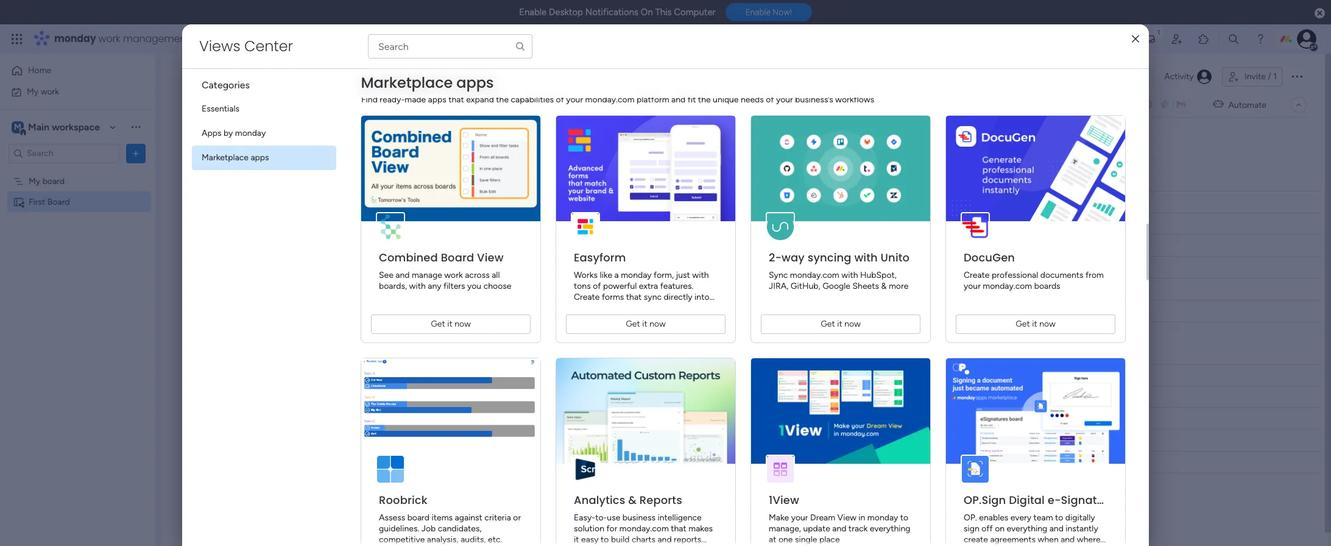 Task type: vqa. For each thing, say whether or not it's contained in the screenshot.
Select Product image
yes



Task type: describe. For each thing, give the bounding box(es) containing it.
1
[[1274, 71, 1278, 82]]

sync
[[769, 270, 788, 280]]

share
[[667, 546, 687, 546]]

assess
[[379, 513, 405, 523]]

form,
[[654, 270, 674, 280]]

search everything image
[[1228, 33, 1240, 45]]

now!
[[773, 7, 792, 17]]

monday work management
[[54, 32, 189, 46]]

this
[[656, 7, 672, 18]]

group
[[210, 171, 244, 186]]

monday.com inside analytics & reports easy-to-use business intelligence solution for monday.com that makes it easy to build charts and reports from your task data and share t
[[620, 524, 669, 534]]

Search field
[[272, 129, 309, 146]]

computer
[[674, 7, 716, 18]]

use
[[607, 513, 621, 523]]

2 person field from the top
[[443, 368, 475, 382]]

see plans button
[[197, 30, 255, 48]]

analysis,
[[427, 535, 459, 545]]

help image
[[1255, 33, 1267, 45]]

main table button
[[185, 95, 253, 115]]

single
[[795, 535, 818, 545]]

your inside analytics & reports easy-to-use business intelligence solution for monday.com that makes it easy to build charts and reports from your task data and share t
[[595, 546, 611, 546]]

essentials option
[[192, 97, 336, 121]]

marketplace inside option
[[202, 152, 249, 163]]

activity
[[1165, 71, 1195, 82]]

dapulse close image
[[1315, 7, 1326, 20]]

1 the from the left
[[496, 94, 509, 105]]

sync
[[644, 292, 662, 302]]

desktop
[[549, 7, 583, 18]]

audits,
[[461, 535, 486, 545]]

enable for enable now!
[[746, 7, 771, 17]]

view inside the combined board view see and manage work across all boards, with any filters you choose
[[477, 250, 504, 265]]

are
[[983, 546, 995, 546]]

workspace
[[52, 121, 100, 133]]

now for view
[[455, 319, 471, 329]]

autopilot image
[[1214, 96, 1224, 112]]

build
[[611, 535, 630, 545]]

for
[[607, 524, 618, 534]]

and up when
[[1050, 524, 1064, 534]]

items
[[432, 513, 453, 523]]

apps inside option
[[251, 152, 269, 163]]

like
[[600, 270, 613, 280]]

filters
[[444, 281, 465, 291]]

your inside 1view make your dream view in monday to manage, update and track everything at one single place
[[792, 513, 809, 523]]

Search for a column type search field
[[368, 34, 533, 59]]

syncing
[[808, 250, 852, 265]]

capabilities
[[511, 94, 554, 105]]

title
[[247, 171, 270, 186]]

it for easyform
[[643, 319, 648, 329]]

monday,
[[574, 303, 607, 313]]

working
[[506, 219, 538, 229]]

reports
[[674, 535, 702, 545]]

agreements
[[991, 535, 1036, 545]]

to-
[[596, 513, 607, 523]]

hubspot,
[[861, 270, 897, 280]]

monday.com inside docugen create professional documents from your monday.com boards
[[983, 281, 1033, 291]]

home
[[28, 65, 51, 76]]

with up google
[[842, 270, 859, 280]]

on inside op.sign digital e-signature op. enables every team to digitally sign off on everything and instantly create agreements when and where they are needed
[[995, 524, 1005, 534]]

get it now for professional
[[1016, 319, 1056, 329]]

invite / 1
[[1245, 71, 1278, 82]]

0 vertical spatial board
[[246, 63, 303, 90]]

invite members image
[[1171, 33, 1184, 45]]

management
[[123, 32, 189, 46]]

1 date field from the top
[[605, 195, 629, 209]]

manage
[[412, 270, 442, 280]]

filter
[[392, 132, 411, 142]]

marketplace apps inside marketplace apps option
[[202, 152, 269, 163]]

workflows
[[836, 94, 875, 105]]

person for second person field from the bottom
[[446, 197, 472, 207]]

monday up home button
[[54, 32, 96, 46]]

candidates,
[[438, 524, 482, 534]]

v2 search image
[[263, 130, 272, 144]]

get for see
[[431, 319, 445, 329]]

on
[[641, 7, 653, 18]]

sort
[[453, 132, 469, 142]]

to inside 1view make your dream view in monday to manage, update and track everything at one single place
[[901, 513, 909, 523]]

professional
[[992, 270, 1039, 280]]

github,
[[791, 281, 821, 291]]

it for combined board view
[[447, 319, 453, 329]]

monday inside easyform works like a monday form, just with tons of powerful extra features. create forms that sync directly into monday, within seconds.
[[621, 270, 652, 280]]

within
[[609, 303, 632, 313]]

in
[[859, 513, 866, 523]]

task
[[210, 132, 226, 142]]

get for a
[[626, 319, 640, 329]]

when
[[1038, 535, 1059, 545]]

competitive
[[379, 535, 425, 545]]

1 16 nov from the top
[[607, 263, 631, 272]]

data
[[631, 546, 648, 546]]

filter button
[[372, 127, 430, 147]]

status for first the status field from the bottom
[[519, 370, 544, 380]]

from inside analytics & reports easy-to-use business intelligence solution for monday.com that makes it easy to build charts and reports from your task data and share t
[[574, 546, 592, 546]]

create inside docugen create professional documents from your monday.com boards
[[964, 270, 990, 280]]

every
[[1011, 513, 1032, 523]]

group title
[[210, 171, 270, 186]]

marketplace inside marketplace apps find ready-made apps that expand the capabilities of your monday.com platform and fit the unique needs of your business's workflows
[[361, 73, 453, 93]]

intelligence
[[658, 513, 702, 523]]

show board description image
[[312, 71, 326, 83]]

to inside op.sign digital e-signature op. enables every team to digitally sign off on everything and instantly create agreements when and where they are needed
[[1056, 513, 1064, 523]]

2-way syncing with unito sync monday.com with hubspot, jira, github, google sheets & more
[[769, 250, 910, 291]]

work for my
[[41, 86, 59, 97]]

and down charts
[[650, 546, 664, 546]]

workspace selection element
[[12, 120, 102, 136]]

hide
[[500, 132, 518, 142]]

combined
[[379, 250, 438, 265]]

Search in workspace field
[[26, 146, 102, 160]]

19 nov
[[607, 220, 631, 229]]

your left business's
[[776, 94, 793, 105]]

work for monday
[[98, 32, 120, 46]]

categories list box
[[192, 69, 346, 170]]

2-
[[769, 250, 782, 265]]

unique
[[713, 94, 739, 105]]

any
[[428, 281, 442, 291]]

views
[[199, 36, 240, 56]]

done
[[522, 240, 542, 251]]

activity button
[[1160, 67, 1218, 87]]

it for docugen
[[1033, 319, 1038, 329]]

home button
[[7, 61, 131, 80]]

search image
[[515, 41, 526, 52]]

inbox image
[[1145, 33, 1157, 45]]

off
[[982, 524, 993, 534]]

my work
[[27, 86, 59, 97]]

2 the from the left
[[698, 94, 711, 105]]

and up share
[[658, 535, 672, 545]]

work inside the combined board view see and manage work across all boards, with any filters you choose
[[444, 270, 463, 280]]

get it now button for syncing
[[761, 315, 921, 334]]

new task
[[190, 132, 226, 142]]

get for with
[[821, 319, 835, 329]]

monday inside option
[[235, 128, 266, 138]]

by
[[224, 128, 233, 138]]

into
[[695, 292, 710, 302]]

made
[[405, 94, 426, 105]]

& inside analytics & reports easy-to-use business intelligence solution for monday.com that makes it easy to build charts and reports from your task data and share t
[[629, 492, 637, 508]]

person for 2nd person field from the top of the page
[[446, 370, 472, 380]]

plans
[[230, 34, 250, 44]]

with up hubspot, on the right of page
[[855, 250, 878, 265]]

hide button
[[480, 127, 525, 147]]

solution
[[574, 524, 605, 534]]

jira,
[[769, 281, 789, 291]]

they
[[964, 546, 981, 546]]

18
[[607, 414, 615, 423]]

make
[[769, 513, 789, 523]]

new
[[190, 132, 207, 142]]

monday.com inside marketplace apps find ready-made apps that expand the capabilities of your monday.com platform and fit the unique needs of your business's workflows
[[585, 94, 635, 105]]

and inside 1view make your dream view in monday to manage, update and track everything at one single place
[[833, 524, 847, 534]]

across
[[465, 270, 490, 280]]

dream
[[811, 513, 836, 523]]

list box containing my board
[[0, 168, 155, 377]]

that inside analytics & reports easy-to-use business intelligence solution for monday.com that makes it easy to build charts and reports from your task data and share t
[[671, 524, 687, 534]]

works
[[574, 270, 598, 280]]

e-
[[1048, 492, 1062, 508]]

your inside docugen create professional documents from your monday.com boards
[[964, 281, 981, 291]]



Task type: locate. For each thing, give the bounding box(es) containing it.
marketplace apps down angle down icon at left
[[202, 152, 269, 163]]

enable left now!
[[746, 7, 771, 17]]

0 horizontal spatial to
[[601, 535, 609, 545]]

0 horizontal spatial that
[[449, 94, 464, 105]]

create inside easyform works like a monday form, just with tons of powerful extra features. create forms that sync directly into monday, within seconds.
[[574, 292, 600, 302]]

your down docugen at the top right of page
[[964, 281, 981, 291]]

0 vertical spatial status
[[519, 197, 544, 207]]

now for like
[[650, 319, 666, 329]]

see plans
[[213, 34, 250, 44]]

dapulse x slim image
[[1132, 34, 1140, 44]]

monday right in at the bottom of page
[[868, 513, 899, 523]]

0 horizontal spatial everything
[[870, 524, 911, 534]]

that inside marketplace apps find ready-made apps that expand the capabilities of your monday.com platform and fit the unique needs of your business's workflows
[[449, 94, 464, 105]]

list box
[[0, 168, 155, 377]]

monday.com down professional
[[983, 281, 1033, 291]]

0 vertical spatial from
[[1086, 270, 1104, 280]]

1 status from the top
[[519, 197, 544, 207]]

get it now button for professional
[[956, 315, 1116, 334]]

1 horizontal spatial everything
[[1007, 524, 1048, 534]]

select product image
[[11, 33, 23, 45]]

1 vertical spatial work
[[41, 86, 59, 97]]

from
[[1086, 270, 1104, 280], [574, 546, 592, 546]]

1 vertical spatial 16
[[607, 393, 614, 402]]

1 vertical spatial view
[[838, 513, 857, 523]]

get down 'any'
[[431, 319, 445, 329]]

shareable board image
[[182, 69, 196, 84], [13, 196, 24, 208]]

see inside the combined board view see and manage work across all boards, with any filters you choose
[[379, 270, 394, 280]]

or
[[513, 513, 521, 523]]

nov up 18 nov
[[616, 393, 631, 402]]

with inside the combined board view see and manage work across all boards, with any filters you choose
[[409, 281, 426, 291]]

2 date field from the top
[[605, 368, 629, 382]]

board up across
[[441, 250, 474, 265]]

1 vertical spatial first
[[29, 197, 45, 207]]

1 vertical spatial 16 nov
[[607, 393, 631, 402]]

0 vertical spatial on
[[540, 219, 550, 229]]

1 horizontal spatial view
[[838, 513, 857, 523]]

to right in at the bottom of page
[[901, 513, 909, 523]]

it left easy
[[574, 535, 579, 545]]

date for 2nd the date field from the bottom of the page
[[608, 197, 626, 207]]

first
[[202, 63, 241, 90], [29, 197, 45, 207]]

everything right track
[[870, 524, 911, 534]]

monday.com left platform
[[585, 94, 635, 105]]

1 vertical spatial board
[[408, 513, 430, 523]]

way
[[782, 250, 805, 265]]

charts
[[632, 535, 656, 545]]

0 vertical spatial date field
[[605, 195, 629, 209]]

board down search in workspace field
[[42, 176, 65, 186]]

0 horizontal spatial first board
[[29, 197, 70, 207]]

from right documents
[[1086, 270, 1104, 280]]

0 vertical spatial person field
[[443, 195, 475, 209]]

main left 'table'
[[204, 99, 222, 110]]

2 date from the top
[[608, 370, 626, 380]]

1 vertical spatial main
[[28, 121, 49, 133]]

board inside the roobrick assess board items against criteria or guidelines. job candidates, competitive analysis, audits, etc.
[[408, 513, 430, 523]]

nov right 18
[[617, 414, 631, 423]]

2 vertical spatial person
[[446, 370, 472, 380]]

of right capabilities
[[556, 94, 564, 105]]

invite
[[1245, 71, 1266, 82]]

create down docugen at the top right of page
[[964, 270, 990, 280]]

to right team
[[1056, 513, 1064, 523]]

4 nov from the top
[[617, 414, 631, 423]]

to inside analytics & reports easy-to-use business intelligence solution for monday.com that makes it easy to build charts and reports from your task data and share t
[[601, 535, 609, 545]]

see
[[213, 34, 228, 44], [379, 270, 394, 280]]

main inside button
[[204, 99, 222, 110]]

status
[[519, 197, 544, 207], [519, 370, 544, 380]]

main workspace
[[28, 121, 100, 133]]

0 vertical spatial shareable board image
[[182, 69, 196, 84]]

0 horizontal spatial shareable board image
[[13, 196, 24, 208]]

Date field
[[605, 195, 629, 209], [605, 368, 629, 382]]

0 horizontal spatial first
[[29, 197, 45, 207]]

1view make your dream view in monday to manage, update and track everything at one single place
[[769, 492, 911, 545]]

now down the filters
[[455, 319, 471, 329]]

1 horizontal spatial on
[[995, 524, 1005, 534]]

op.sign
[[964, 492, 1007, 508]]

get down "within"
[[626, 319, 640, 329]]

it down google
[[838, 319, 843, 329]]

get it now button down seconds.
[[566, 315, 726, 334]]

and inside marketplace apps find ready-made apps that expand the capabilities of your monday.com platform and fit the unique needs of your business's workflows
[[672, 94, 686, 105]]

docugen create professional documents from your monday.com boards
[[964, 250, 1104, 291]]

your down easy
[[595, 546, 611, 546]]

it right the working
[[552, 219, 557, 229]]

my work button
[[7, 82, 131, 101]]

1 16 from the top
[[607, 263, 614, 272]]

enables
[[980, 513, 1009, 523]]

0 horizontal spatial view
[[477, 250, 504, 265]]

work up the filters
[[444, 270, 463, 280]]

first down my board
[[29, 197, 45, 207]]

on
[[540, 219, 550, 229], [995, 524, 1005, 534]]

1 vertical spatial marketplace apps
[[202, 152, 269, 163]]

0 vertical spatial main
[[204, 99, 222, 110]]

arrow down image
[[415, 130, 430, 144]]

that inside easyform works like a monday form, just with tons of powerful extra features. create forms that sync directly into monday, within seconds.
[[626, 292, 642, 302]]

board down center
[[246, 63, 303, 90]]

1 vertical spatial date
[[608, 370, 626, 380]]

2 horizontal spatial work
[[444, 270, 463, 280]]

tons
[[574, 281, 591, 291]]

get it now button down boards
[[956, 315, 1116, 334]]

monday.com up charts
[[620, 524, 669, 534]]

status for 1st the status field from the top
[[519, 197, 544, 207]]

etc.
[[488, 535, 503, 545]]

and left fit
[[672, 94, 686, 105]]

1 vertical spatial on
[[995, 524, 1005, 534]]

with down manage
[[409, 281, 426, 291]]

the right expand at the top left
[[496, 94, 509, 105]]

Person field
[[443, 195, 475, 209], [443, 368, 475, 382]]

0 horizontal spatial &
[[629, 492, 637, 508]]

work left the management
[[98, 32, 120, 46]]

work down 'home'
[[41, 86, 59, 97]]

everything down every at the bottom of the page
[[1007, 524, 1048, 534]]

boards
[[1035, 281, 1061, 291]]

collapse board header image
[[1295, 100, 1304, 110]]

2 status field from the top
[[516, 368, 547, 382]]

get it now down google
[[821, 319, 861, 329]]

date field up 18 nov
[[605, 368, 629, 382]]

see up boards,
[[379, 270, 394, 280]]

that down intelligence
[[671, 524, 687, 534]]

essentials
[[202, 104, 240, 114]]

business's
[[796, 94, 834, 105]]

4 get it now from the left
[[1016, 319, 1056, 329]]

1 horizontal spatial first
[[202, 63, 241, 90]]

get it now button for view
[[371, 315, 531, 334]]

automate
[[1229, 100, 1267, 110]]

1 vertical spatial first board
[[29, 197, 70, 207]]

work inside button
[[41, 86, 59, 97]]

1 get from the left
[[431, 319, 445, 329]]

2 get it now button from the left
[[566, 315, 726, 334]]

1 vertical spatial person field
[[443, 368, 475, 382]]

and up place
[[833, 524, 847, 534]]

new task button
[[185, 127, 231, 147]]

find
[[361, 94, 378, 105]]

Status field
[[516, 195, 547, 209], [516, 368, 547, 382]]

work
[[98, 32, 120, 46], [41, 86, 59, 97], [444, 270, 463, 280]]

on right the working
[[540, 219, 550, 229]]

1 vertical spatial see
[[379, 270, 394, 280]]

1 horizontal spatial see
[[379, 270, 394, 280]]

enable desktop notifications on this computer
[[519, 7, 716, 18]]

16 left a
[[607, 263, 614, 272]]

marketplace
[[361, 73, 453, 93], [361, 73, 453, 93], [202, 152, 249, 163]]

at
[[769, 535, 777, 545]]

all
[[492, 270, 500, 280]]

op.sign digital e-signature op. enables every team to digitally sign off on everything and instantly create agreements when and where they are needed
[[964, 492, 1116, 546]]

now
[[455, 319, 471, 329], [650, 319, 666, 329], [845, 319, 861, 329], [1040, 319, 1056, 329]]

monday.com inside 2-way syncing with unito sync monday.com with hubspot, jira, github, google sheets & more
[[790, 270, 840, 280]]

1 horizontal spatial first board
[[202, 63, 303, 90]]

sign
[[964, 524, 980, 534]]

get it now for view
[[431, 319, 471, 329]]

and down instantly
[[1061, 535, 1075, 545]]

0 vertical spatial see
[[213, 34, 228, 44]]

the right fit
[[698, 94, 711, 105]]

create up monday,
[[574, 292, 600, 302]]

monday inside 1view make your dream view in monday to manage, update and track everything at one single place
[[868, 513, 899, 523]]

get it now button down google
[[761, 315, 921, 334]]

my
[[27, 86, 39, 97], [29, 176, 40, 186]]

2 vertical spatial that
[[671, 524, 687, 534]]

2 nov from the top
[[616, 263, 631, 272]]

job
[[422, 524, 436, 534]]

3 now from the left
[[845, 319, 861, 329]]

1 vertical spatial person
[[446, 197, 472, 207]]

on down enables
[[995, 524, 1005, 534]]

0 vertical spatial create
[[964, 270, 990, 280]]

2 16 from the top
[[607, 393, 614, 402]]

powerful
[[603, 281, 637, 291]]

apps by monday option
[[192, 121, 336, 146]]

business
[[623, 513, 656, 523]]

enable inside "button"
[[746, 7, 771, 17]]

forms
[[602, 292, 624, 302]]

1 vertical spatial my
[[29, 176, 40, 186]]

1 horizontal spatial enable
[[746, 7, 771, 17]]

1 horizontal spatial that
[[626, 292, 642, 302]]

0 vertical spatial that
[[449, 94, 464, 105]]

with inside easyform works like a monday form, just with tons of powerful extra features. create forms that sync directly into monday, within seconds.
[[693, 270, 709, 280]]

you
[[468, 281, 482, 291]]

0 vertical spatial person
[[335, 132, 361, 142]]

digital
[[1009, 492, 1045, 508]]

3 get from the left
[[821, 319, 835, 329]]

0 vertical spatial &
[[882, 281, 887, 291]]

nov up powerful
[[616, 263, 631, 272]]

add to favorites image
[[332, 70, 345, 83]]

analytics & reports easy-to-use business intelligence solution for monday.com that makes it easy to build charts and reports from your task data and share t
[[574, 492, 713, 546]]

0 vertical spatial my
[[27, 86, 39, 97]]

1 vertical spatial board
[[47, 197, 70, 207]]

0 horizontal spatial main
[[28, 121, 49, 133]]

1 horizontal spatial work
[[98, 32, 120, 46]]

1 everything from the left
[[870, 524, 911, 534]]

0 horizontal spatial work
[[41, 86, 59, 97]]

2 get from the left
[[626, 319, 640, 329]]

None search field
[[368, 34, 533, 59]]

it down the filters
[[447, 319, 453, 329]]

get it now for like
[[626, 319, 666, 329]]

0 vertical spatial marketplace apps
[[361, 73, 494, 93]]

0 horizontal spatial on
[[540, 219, 550, 229]]

with
[[855, 250, 878, 265], [693, 270, 709, 280], [842, 270, 859, 280], [409, 281, 426, 291]]

1 horizontal spatial marketplace apps
[[361, 73, 494, 93]]

now down sheets
[[845, 319, 861, 329]]

your right capabilities
[[566, 94, 583, 105]]

3 get it now button from the left
[[761, 315, 921, 334]]

it inside analytics & reports easy-to-use business intelligence solution for monday.com that makes it easy to build charts and reports from your task data and share t
[[574, 535, 579, 545]]

0 vertical spatial status field
[[516, 195, 547, 209]]

first board down my board
[[29, 197, 70, 207]]

monday right by
[[235, 128, 266, 138]]

marketplace apps
[[361, 73, 494, 93], [202, 152, 269, 163]]

nov right 19
[[616, 220, 631, 229]]

4 get it now button from the left
[[956, 315, 1116, 334]]

2 get it now from the left
[[626, 319, 666, 329]]

from inside docugen create professional documents from your monday.com boards
[[1086, 270, 1104, 280]]

my inside button
[[27, 86, 39, 97]]

your
[[566, 94, 583, 105], [776, 94, 793, 105], [964, 281, 981, 291], [792, 513, 809, 523], [595, 546, 611, 546]]

2 everything from the left
[[1007, 524, 1048, 534]]

your up manage,
[[792, 513, 809, 523]]

1 horizontal spatial the
[[698, 94, 711, 105]]

0 vertical spatial date
[[608, 197, 626, 207]]

board inside the combined board view see and manage work across all boards, with any filters you choose
[[441, 250, 474, 265]]

of right needs
[[766, 94, 774, 105]]

1 horizontal spatial board
[[246, 63, 303, 90]]

1 vertical spatial from
[[574, 546, 592, 546]]

that up "within"
[[626, 292, 642, 302]]

get it now for syncing
[[821, 319, 861, 329]]

combined board view see and manage work across all boards, with any filters you choose
[[379, 250, 512, 291]]

it down seconds.
[[643, 319, 648, 329]]

2 horizontal spatial board
[[441, 250, 474, 265]]

1 person field from the top
[[443, 195, 475, 209]]

view inside 1view make your dream view in monday to manage, update and track everything at one single place
[[838, 513, 857, 523]]

apps image
[[1198, 33, 1210, 45]]

date up 18 nov
[[608, 370, 626, 380]]

/
[[1269, 71, 1272, 82]]

it for 2-way syncing with unito
[[838, 319, 843, 329]]

categories heading
[[192, 69, 336, 97]]

0 horizontal spatial enable
[[519, 7, 547, 18]]

1 horizontal spatial from
[[1086, 270, 1104, 280]]

1 vertical spatial that
[[626, 292, 642, 302]]

1 vertical spatial create
[[574, 292, 600, 302]]

needs
[[741, 94, 764, 105]]

person button
[[316, 127, 368, 147]]

my down search in workspace field
[[29, 176, 40, 186]]

board up "job"
[[408, 513, 430, 523]]

1 date from the top
[[608, 197, 626, 207]]

& up business
[[629, 492, 637, 508]]

marketplace apps up the made
[[361, 73, 494, 93]]

1 horizontal spatial board
[[408, 513, 430, 523]]

board down my board
[[47, 197, 70, 207]]

main for main workspace
[[28, 121, 49, 133]]

0 vertical spatial board
[[42, 176, 65, 186]]

categories
[[202, 79, 250, 91]]

1 vertical spatial shareable board image
[[13, 196, 24, 208]]

date up 19 nov
[[608, 197, 626, 207]]

0 horizontal spatial the
[[496, 94, 509, 105]]

get it now down boards
[[1016, 319, 1056, 329]]

directly
[[664, 292, 693, 302]]

option
[[0, 170, 155, 172]]

1 horizontal spatial shareable board image
[[182, 69, 196, 84]]

2 now from the left
[[650, 319, 666, 329]]

platform
[[637, 94, 670, 105]]

0 horizontal spatial from
[[574, 546, 592, 546]]

2 horizontal spatial of
[[766, 94, 774, 105]]

2 vertical spatial board
[[441, 250, 474, 265]]

apps
[[202, 128, 222, 138]]

enable now! button
[[726, 3, 812, 21]]

and
[[672, 94, 686, 105], [396, 270, 410, 280], [833, 524, 847, 534], [1050, 524, 1064, 534], [658, 535, 672, 545], [1061, 535, 1075, 545], [650, 546, 664, 546]]

get it now button for like
[[566, 315, 726, 334]]

0 horizontal spatial of
[[556, 94, 564, 105]]

First Board field
[[199, 63, 306, 90]]

0 vertical spatial first
[[202, 63, 241, 90]]

2 horizontal spatial that
[[671, 524, 687, 534]]

workspace image
[[12, 120, 24, 134]]

now for professional
[[1040, 319, 1056, 329]]

1 horizontal spatial &
[[882, 281, 887, 291]]

op.
[[964, 513, 978, 523]]

jacob simon image
[[1298, 29, 1317, 49]]

main
[[204, 99, 222, 110], [28, 121, 49, 133]]

person inside popup button
[[335, 132, 361, 142]]

my for my board
[[29, 176, 40, 186]]

4 now from the left
[[1040, 319, 1056, 329]]

0 horizontal spatial board
[[42, 176, 65, 186]]

monday.com up github,
[[790, 270, 840, 280]]

get for documents
[[1016, 319, 1031, 329]]

0 vertical spatial work
[[98, 32, 120, 46]]

view left in at the bottom of page
[[838, 513, 857, 523]]

enable for enable desktop notifications on this computer
[[519, 7, 547, 18]]

2 16 nov from the top
[[607, 393, 631, 402]]

that left expand at the top left
[[449, 94, 464, 105]]

get down professional
[[1016, 319, 1031, 329]]

main inside workspace selection element
[[28, 121, 49, 133]]

of inside easyform works like a monday form, just with tons of powerful extra features. create forms that sync directly into monday, within seconds.
[[593, 281, 601, 291]]

1 status field from the top
[[516, 195, 547, 209]]

that
[[449, 94, 464, 105], [626, 292, 642, 302], [671, 524, 687, 534]]

create
[[964, 270, 990, 280], [574, 292, 600, 302]]

1 vertical spatial status field
[[516, 368, 547, 382]]

date for first the date field from the bottom of the page
[[608, 370, 626, 380]]

board
[[42, 176, 65, 186], [408, 513, 430, 523]]

1 now from the left
[[455, 319, 471, 329]]

see left plans
[[213, 34, 228, 44]]

to down for
[[601, 535, 609, 545]]

16 nov up powerful
[[607, 263, 631, 272]]

1 horizontal spatial create
[[964, 270, 990, 280]]

and inside the combined board view see and manage work across all boards, with any filters you choose
[[396, 270, 410, 280]]

main for main table
[[204, 99, 222, 110]]

marketplace apps find ready-made apps that expand the capabilities of your monday.com platform and fit the unique needs of your business's workflows
[[361, 73, 875, 105]]

get it now down the filters
[[431, 319, 471, 329]]

now down boards
[[1040, 319, 1056, 329]]

1 horizontal spatial main
[[204, 99, 222, 110]]

date field up 19 nov
[[605, 195, 629, 209]]

marketplace apps option
[[192, 146, 336, 170]]

1 image
[[1154, 25, 1165, 39]]

1 vertical spatial &
[[629, 492, 637, 508]]

with right 'just' on the right of the page
[[693, 270, 709, 280]]

enable left the desktop
[[519, 7, 547, 18]]

now down seconds.
[[650, 319, 666, 329]]

2 horizontal spatial to
[[1056, 513, 1064, 523]]

task
[[614, 546, 629, 546]]

it down boards
[[1033, 319, 1038, 329]]

& down hubspot, on the right of page
[[882, 281, 887, 291]]

3 nov from the top
[[616, 393, 631, 402]]

0 vertical spatial 16 nov
[[607, 263, 631, 272]]

0 horizontal spatial marketplace apps
[[202, 152, 269, 163]]

analytics
[[574, 492, 626, 508]]

everything inside op.sign digital e-signature op. enables every team to digitally sign off on everything and instantly create agreements when and where they are needed
[[1007, 524, 1048, 534]]

first board
[[202, 63, 303, 90], [29, 197, 70, 207]]

0 horizontal spatial see
[[213, 34, 228, 44]]

main right workspace image
[[28, 121, 49, 133]]

get it now down seconds.
[[626, 319, 666, 329]]

now for syncing
[[845, 319, 861, 329]]

19
[[607, 220, 614, 229]]

first board down views center
[[202, 63, 303, 90]]

16 up 18
[[607, 393, 614, 402]]

1 get it now from the left
[[431, 319, 471, 329]]

3 get it now from the left
[[821, 319, 861, 329]]

1 horizontal spatial to
[[901, 513, 909, 523]]

get it now button down the filters
[[371, 315, 531, 334]]

0 vertical spatial view
[[477, 250, 504, 265]]

0 horizontal spatial board
[[47, 197, 70, 207]]

everything inside 1view make your dream view in monday to manage, update and track everything at one single place
[[870, 524, 911, 534]]

4 get from the left
[[1016, 319, 1031, 329]]

1 vertical spatial date field
[[605, 368, 629, 382]]

my down 'home'
[[27, 86, 39, 97]]

invite / 1 button
[[1223, 67, 1283, 87]]

sort button
[[433, 127, 477, 147]]

Group Title field
[[207, 171, 273, 187]]

0 vertical spatial first board
[[202, 63, 303, 90]]

2 vertical spatial work
[[444, 270, 463, 280]]

get down google
[[821, 319, 835, 329]]

1 vertical spatial status
[[519, 370, 544, 380]]

monday up the extra
[[621, 270, 652, 280]]

of down like
[[593, 281, 601, 291]]

1 nov from the top
[[616, 220, 631, 229]]

my for my work
[[27, 86, 39, 97]]

1 get it now button from the left
[[371, 315, 531, 334]]

the
[[496, 94, 509, 105], [698, 94, 711, 105]]

and up boards,
[[396, 270, 410, 280]]

features.
[[660, 281, 694, 291]]

sheets
[[853, 281, 880, 291]]

apps by monday
[[202, 128, 266, 138]]

see inside button
[[213, 34, 228, 44]]

first up main table
[[202, 63, 241, 90]]

angle down image
[[237, 133, 243, 142]]

0 vertical spatial 16
[[607, 263, 614, 272]]

nov
[[616, 220, 631, 229], [616, 263, 631, 272], [616, 393, 631, 402], [617, 414, 631, 423]]

roobrick assess board items against criteria or guidelines. job candidates, competitive analysis, audits, etc.
[[379, 492, 521, 545]]

1 horizontal spatial of
[[593, 281, 601, 291]]

0 horizontal spatial create
[[574, 292, 600, 302]]

2 status from the top
[[519, 370, 544, 380]]

& inside 2-way syncing with unito sync monday.com with hubspot, jira, github, google sheets & more
[[882, 281, 887, 291]]



